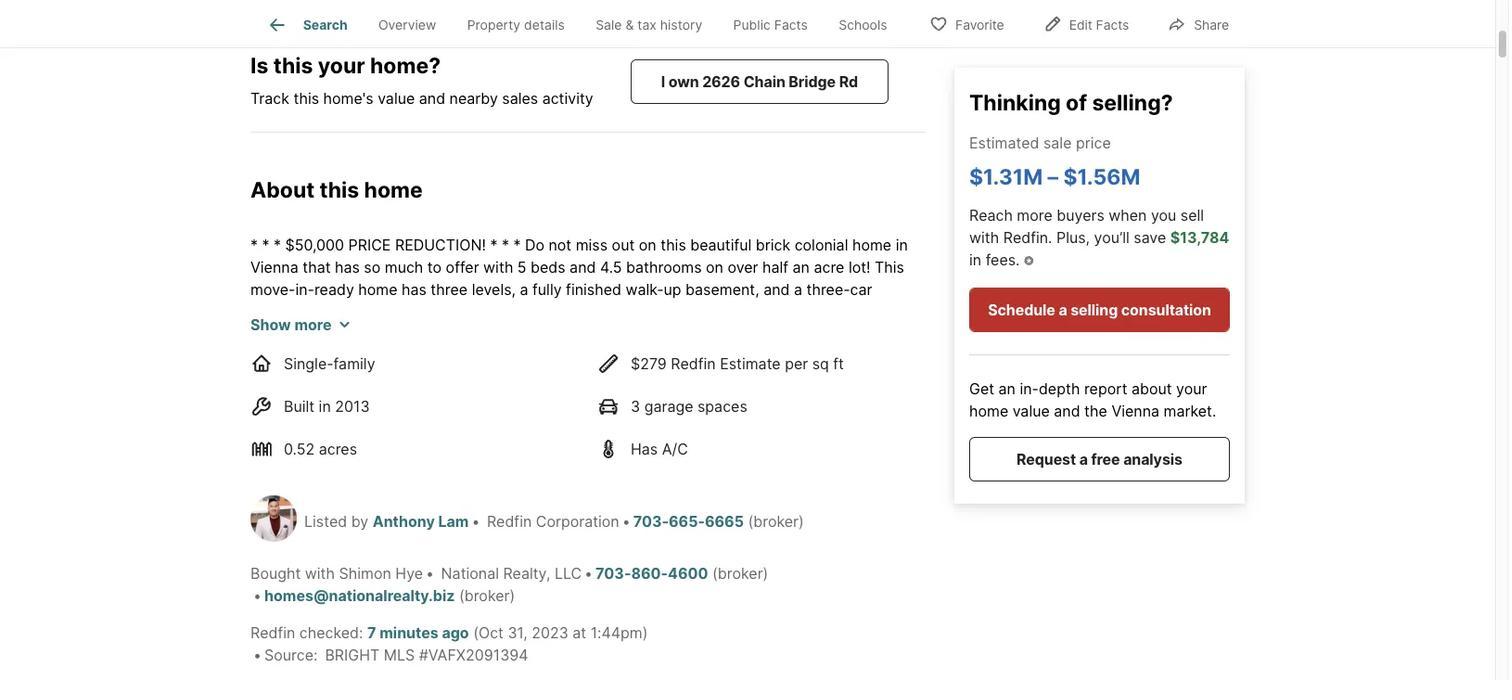 Task type: describe. For each thing, give the bounding box(es) containing it.
1 horizontal spatial level
[[598, 414, 630, 432]]

hardwood
[[831, 302, 901, 321]]

are
[[470, 302, 493, 321]]

2 * from the left
[[262, 235, 270, 254]]

full
[[367, 503, 388, 521]]

favorite button
[[914, 4, 1020, 42]]

sale & tax history
[[596, 17, 703, 33]]

another
[[660, 436, 715, 454]]

1 suite from the left
[[251, 458, 284, 477]]

this for about
[[320, 177, 359, 203]]

national
[[441, 564, 499, 582]]

2 vertical spatial on
[[664, 525, 682, 544]]

0 vertical spatial up
[[664, 280, 682, 299]]

swim
[[558, 547, 596, 566]]

request a free analysis button
[[970, 436, 1230, 481]]

2 vertical spatial broker
[[465, 586, 510, 605]]

more for reach
[[1017, 205, 1053, 224]]

over
[[728, 258, 759, 276]]

features
[[634, 414, 692, 432]]

built
[[284, 397, 315, 415]]

0 vertical spatial en-
[[774, 436, 798, 454]]

ft
[[834, 354, 844, 373]]

$1.31m
[[970, 163, 1043, 189]]

vienna market.
[[1112, 401, 1217, 419]]

2 vertical spatial spacious
[[441, 458, 504, 477]]

home's
[[323, 89, 374, 108]]

fifth
[[251, 503, 279, 521]]

vienna down "about"
[[1112, 401, 1160, 419]]

the down $279 redfin estimate per sq ft
[[730, 391, 753, 410]]

this up bathrooms
[[661, 235, 686, 254]]

schools tab
[[824, 3, 903, 47]]

0 vertical spatial of
[[1066, 89, 1088, 115]]

so
[[364, 258, 381, 276]]

od
[[339, 569, 361, 588]]

the up tub,
[[841, 436, 868, 454]]

to left be
[[561, 525, 575, 544]]

an down floors
[[251, 347, 268, 365]]

and left 'nearby'
[[419, 89, 445, 108]]

entertaining
[[439, 391, 523, 410]]

1 horizontal spatial family
[[432, 414, 473, 432]]

a up primary
[[910, 391, 918, 410]]

be
[[579, 525, 597, 544]]

the up opens
[[377, 325, 400, 343]]

i own 2626 chain bridge rd button
[[631, 59, 889, 104]]

this for track
[[294, 89, 319, 108]]

the up entertaining
[[454, 369, 477, 388]]

0 vertical spatial level
[[550, 325, 583, 343]]

in inside $13,784 in fees.
[[970, 250, 982, 268]]

you inside *  *  * $50,000 price reduction! *  *  * do not miss out on this beautiful brick colonial home in vienna that has so much to offer with 5 beds and 4.5 bathrooms on over half an acre lot! this move-in-ready home has three levels, a fully finished walk-up basement, and a three-car garage! entering the home you are greeted with tons of natural lighting  &  beautiful hardwood floors throughout the main level. the main level includes a formal dining room and living room, an office/den, and a gorgeous kitchen with stainless steel appliances and a brand new refrigerator that opens up to the amazingly high ceiling and spacious family room. the layout is perfect for gatherings and entertaining with the kitchen overlooking the beautiful ceilings and a stone gas fireplace in the family room. the upper level features four spacious bedrooms; the primary, two bedrooms with a jack and jill bathroom, and another with an en-suite. the primary suite has carpet flooring, a spacious en-suite bathroom with double vanity, a soaking tub, a large shower, and two walk-in closets. heading to the recently updated basement there is a fifth bedroom, a full bathroom, a bonus room, and a recreational area with a kitchenette with a cooktop, sink, and refrigerator. new fence to be installed on tuesday, 8/30! conveniently located near nottoway park, vienna woods swim  &  tennis club, vienna metro, downtown vienna, w  &  od trail, mosaic district, i-66, i-495, and rt 123. hurry this one will not last!
[[441, 302, 466, 321]]

your inside get an in-depth report about your home value and the
[[1177, 378, 1208, 397]]

i own 2626 chain bridge rd
[[661, 72, 858, 91]]

$279 redfin estimate per sq ft
[[631, 354, 844, 373]]

703-665-6665 link
[[633, 512, 744, 531]]

woods
[[506, 547, 554, 566]]

1 vertical spatial two
[[378, 480, 405, 499]]

value inside get an in-depth report about your home value and the
[[1013, 401, 1050, 419]]

facts for edit facts
[[1096, 16, 1129, 32]]

estimated sale price
[[970, 132, 1111, 151]]

schedule a selling consultation button
[[970, 287, 1230, 331]]

with up recently
[[642, 458, 672, 477]]

and left jill
[[501, 436, 527, 454]]

the down new
[[827, 369, 854, 388]]

shower,
[[290, 480, 344, 499]]

facts for public facts
[[774, 17, 808, 33]]

throughout
[[295, 325, 372, 343]]

track
[[251, 89, 289, 108]]

this for is
[[273, 53, 313, 79]]

3
[[631, 397, 640, 415]]

lighting
[[696, 302, 747, 321]]

floors
[[251, 325, 290, 343]]

2626
[[703, 72, 740, 91]]

#
[[419, 646, 428, 664]]

jill
[[531, 436, 550, 454]]

& inside 'tab'
[[626, 17, 634, 33]]

public
[[734, 17, 771, 33]]

a right there
[[913, 480, 922, 499]]

i
[[661, 72, 665, 91]]

• down bought
[[253, 586, 262, 605]]

search link
[[266, 14, 348, 36]]

and inside get an in-depth report about your home value and the
[[1054, 401, 1081, 419]]

a up the 8/30!
[[772, 503, 780, 521]]

home down three
[[397, 302, 437, 321]]

of inside *  *  * $50,000 price reduction! *  *  * do not miss out on this beautiful brick colonial home in vienna that has so much to offer with 5 beds and 4.5 bathrooms on over half an acre lot! this move-in-ready home has three levels, a fully finished walk-up basement, and a three-car garage! entering the home you are greeted with tons of natural lighting  &  beautiful hardwood floors throughout the main level. the main level includes a formal dining room and living room, an office/den, and a gorgeous kitchen with stainless steel appliances and a brand new refrigerator that opens up to the amazingly high ceiling and spacious family room. the layout is perfect for gatherings and entertaining with the kitchen overlooking the beautiful ceilings and a stone gas fireplace in the family room. the upper level features four spacious bedrooms; the primary, two bedrooms with a jack and jill bathroom, and another with an en-suite. the primary suite has carpet flooring, a spacious en-suite bathroom with double vanity, a soaking tub, a large shower, and two walk-in closets. heading to the recently updated basement there is a fifth bedroom, a full bathroom, a bonus room, and a recreational area with a kitchenette with a cooktop, sink, and refrigerator. new fence to be installed on tuesday, 8/30! conveniently located near nottoway park, vienna woods swim  &  tennis club, vienna metro, downtown vienna, w  &  od trail, mosaic district, i-66, i-495, and rt 123. hurry this one will not last!
[[625, 302, 639, 321]]

in right built
[[319, 397, 331, 415]]

2 horizontal spatial redfin
[[671, 354, 716, 373]]

and left rt
[[599, 569, 625, 588]]

large
[[251, 480, 285, 499]]

buyers
[[1057, 205, 1105, 224]]

hye
[[396, 564, 423, 582]]

spaces
[[698, 397, 748, 415]]

1 vertical spatial kitchen
[[589, 391, 640, 410]]

1 main from the left
[[404, 325, 437, 343]]

in up this
[[896, 235, 908, 254]]

more for show
[[294, 315, 332, 334]]

price
[[1076, 132, 1111, 151]]

with down there
[[868, 503, 897, 521]]

updated
[[710, 480, 779, 499]]

with down the amazingly on the bottom left
[[528, 391, 558, 410]]

1 vertical spatial that
[[334, 369, 362, 388]]

703- inside "bought with shimon hye • national realty, llc • 703-860-4600 ( broker ) • homes@nationalrealty.biz ( broker )"
[[596, 564, 631, 582]]

level.
[[441, 325, 478, 343]]

and down miss
[[570, 258, 596, 276]]

ready
[[314, 280, 354, 299]]

analysis
[[1124, 449, 1183, 468]]

living
[[827, 325, 864, 343]]

move-
[[251, 280, 295, 299]]

new
[[826, 347, 856, 365]]

an up the vanity, on the bottom of page
[[753, 436, 770, 454]]

favorite
[[956, 16, 1005, 32]]

to down reduction!
[[428, 258, 442, 276]]

$13,784 in fees.
[[970, 228, 1230, 268]]

edit
[[1070, 16, 1093, 32]]

an inside get an in-depth report about your home value and the
[[999, 378, 1016, 397]]

0 vertical spatial not
[[549, 235, 572, 254]]

0 vertical spatial that
[[303, 258, 331, 276]]

levels,
[[472, 280, 516, 299]]

1 vertical spatial (
[[713, 564, 718, 582]]

this left one
[[725, 569, 751, 588]]

a up "new"
[[468, 503, 477, 521]]

6 * from the left
[[513, 235, 521, 254]]

• right llc
[[585, 564, 593, 582]]

opens
[[367, 369, 410, 388]]

0.52
[[284, 440, 315, 458]]

1 vertical spatial beautiful
[[765, 302, 827, 321]]

homes@nationalrealty.biz
[[264, 586, 455, 605]]

• inside "redfin checked: 7 minutes ago (oct 31, 2023 at 1:44pm) • source: bright mls # vafx2091394"
[[253, 646, 262, 664]]

is this your home?
[[251, 53, 441, 79]]

bought
[[251, 564, 301, 582]]

has
[[631, 440, 658, 458]]

*  *  * $50,000 price reduction! *  *  * do not miss out on this beautiful brick colonial home in vienna that has so much to offer with 5 beds and 4.5 bathrooms on over half an acre lot! this move-in-ready home has three levels, a fully finished walk-up basement, and a three-car garage! entering the home you are greeted with tons of natural lighting  &  beautiful hardwood floors throughout the main level. the main level includes a formal dining room and living room, an office/den, and a gorgeous kitchen with stainless steel appliances and a brand new refrigerator that opens up to the amazingly high ceiling and spacious family room. the layout is perfect for gatherings and entertaining with the kitchen overlooking the beautiful ceilings and a stone gas fireplace in the family room. the upper level features four spacious bedrooms; the primary, two bedrooms with a jack and jill bathroom, and another with an en-suite. the primary suite has carpet flooring, a spacious en-suite bathroom with double vanity, a soaking tub, a large shower, and two walk-in closets. heading to the recently updated basement there is a fifth bedroom, a full bathroom, a bonus room, and a recreational area with a kitchenette with a cooktop, sink, and refrigerator. new fence to be installed on tuesday, 8/30! conveniently located near nottoway park, vienna woods swim  &  tennis club, vienna metro, downtown vienna, w  &  od trail, mosaic district, i-66, i-495, and rt 123. hurry this one will not last!
[[251, 235, 925, 588]]

and up opens
[[352, 347, 378, 365]]

overview tab
[[363, 3, 452, 47]]

home up lot!
[[853, 235, 892, 254]]

home inside get an in-depth report about your home value and the
[[970, 401, 1009, 419]]

2 horizontal spatial has
[[402, 280, 427, 299]]

vienna up move-
[[251, 258, 298, 276]]

with down updated
[[737, 503, 767, 521]]

and down layout
[[880, 391, 906, 410]]

with up the amazingly on the bottom left
[[521, 347, 551, 365]]

appliances
[[658, 347, 734, 365]]

in up bedrooms at the left bottom
[[388, 414, 400, 432]]

bonus
[[481, 503, 524, 521]]

a inside button
[[1080, 449, 1088, 468]]

& right the swim
[[600, 547, 610, 566]]

and down steel
[[640, 369, 666, 388]]

a up opens
[[382, 347, 391, 365]]

a down room
[[768, 347, 777, 365]]

2 vertical spatial beautiful
[[757, 391, 818, 410]]

greeted
[[497, 302, 552, 321]]

2 i- from the left
[[553, 569, 563, 588]]

a down the natural
[[649, 325, 658, 343]]

a right the vanity, on the bottom of page
[[778, 458, 787, 477]]

8/30!
[[753, 525, 790, 544]]

the up bedrooms at the left bottom
[[405, 414, 428, 432]]

the down bathroom
[[603, 480, 626, 499]]

and down half
[[764, 280, 790, 299]]

2 vertical spatial )
[[510, 586, 515, 605]]

tab list containing search
[[251, 0, 918, 47]]

single-
[[284, 354, 334, 373]]

0 horizontal spatial family
[[334, 354, 375, 373]]

a left the jack
[[451, 436, 459, 454]]

a left full
[[355, 503, 363, 521]]

703-860-4600 link
[[596, 564, 708, 582]]

1 horizontal spatial not
[[812, 569, 835, 588]]

you inside reach more buyers when you sell with redfin. plus, you'll save
[[1151, 205, 1177, 224]]

a up installed
[[603, 503, 611, 521]]

0 vertical spatial broker
[[754, 512, 799, 531]]

about this home
[[251, 177, 423, 203]]

thinking
[[970, 89, 1061, 115]]

home down so
[[358, 280, 398, 299]]

0 vertical spatial (
[[748, 512, 754, 531]]

2 suite from the left
[[532, 458, 566, 477]]

upper
[[553, 414, 594, 432]]

edit facts button
[[1028, 4, 1145, 42]]

2 horizontal spatial )
[[799, 512, 804, 531]]

entering
[[308, 302, 366, 321]]

checked:
[[300, 623, 363, 642]]

0 horizontal spatial value
[[378, 89, 415, 108]]

0 vertical spatial bathroom,
[[554, 436, 626, 454]]

overlooking
[[644, 391, 726, 410]]

0 vertical spatial two
[[312, 436, 338, 454]]

3 garage spaces
[[631, 397, 748, 415]]

and up brand
[[797, 325, 823, 343]]

vienna,
[[251, 569, 303, 588]]

in- inside get an in-depth report about your home value and the
[[1020, 378, 1039, 397]]

car
[[850, 280, 873, 299]]

1 horizontal spatial room,
[[868, 325, 908, 343]]

cooktop,
[[251, 525, 312, 544]]

1 horizontal spatial has
[[335, 258, 360, 276]]

three-
[[807, 280, 851, 299]]

bedrooms
[[342, 436, 413, 454]]

the down the are
[[482, 325, 509, 343]]

mls
[[384, 646, 415, 664]]

an right half
[[793, 258, 810, 276]]

fees.
[[986, 250, 1020, 268]]

home up price
[[364, 177, 423, 203]]

66,
[[526, 569, 548, 588]]

a up greeted
[[520, 280, 528, 299]]



Task type: locate. For each thing, give the bounding box(es) containing it.
and down the features
[[630, 436, 656, 454]]

0 horizontal spatial room,
[[528, 503, 568, 521]]

redfin checked: 7 minutes ago (oct 31, 2023 at 1:44pm) • source: bright mls # vafx2091394
[[251, 623, 648, 664]]

0 horizontal spatial (
[[459, 586, 465, 605]]

0 vertical spatial on
[[639, 235, 657, 254]]

0 vertical spatial )
[[799, 512, 804, 531]]

0 horizontal spatial 703-
[[596, 564, 631, 582]]

per
[[785, 354, 808, 373]]

has up shower,
[[289, 458, 313, 477]]

( right 6665
[[748, 512, 754, 531]]

a right flooring,
[[429, 458, 437, 477]]

( right "4600" at the bottom of page
[[713, 564, 718, 582]]

1 vertical spatial walk-
[[409, 480, 447, 499]]

0 vertical spatial kitchen
[[465, 347, 517, 365]]

$13,784
[[1171, 228, 1230, 246]]

2 vertical spatial has
[[289, 458, 313, 477]]

family left per
[[737, 369, 778, 388]]

0 vertical spatial is
[[904, 369, 916, 388]]

(oct
[[473, 623, 504, 642]]

0 horizontal spatial you
[[441, 302, 466, 321]]

1 vertical spatial bathroom,
[[392, 503, 464, 521]]

share
[[1194, 16, 1229, 32]]

home down 'get'
[[970, 401, 1009, 419]]

to down gorgeous
[[436, 369, 450, 388]]

with down "finished" on the top
[[556, 302, 586, 321]]

0 vertical spatial spacious
[[670, 369, 732, 388]]

0 vertical spatial room.
[[782, 369, 822, 388]]

the inside get an in-depth report about your home value and the
[[1085, 401, 1108, 419]]

refrigerator
[[251, 369, 330, 388]]

in- inside *  *  * $50,000 price reduction! *  *  * do not miss out on this beautiful brick colonial home in vienna that has so much to offer with 5 beds and 4.5 bathrooms on over half an acre lot! this move-in-ready home has three levels, a fully finished walk-up basement, and a three-car garage! entering the home you are greeted with tons of natural lighting  &  beautiful hardwood floors throughout the main level. the main level includes a formal dining room and living room, an office/den, and a gorgeous kitchen with stainless steel appliances and a brand new refrigerator that opens up to the amazingly high ceiling and spacious family room. the layout is perfect for gatherings and entertaining with the kitchen overlooking the beautiful ceilings and a stone gas fireplace in the family room. the upper level features four spacious bedrooms; the primary, two bedrooms with a jack and jill bathroom, and another with an en-suite. the primary suite has carpet flooring, a spacious en-suite bathroom with double vanity, a soaking tub, a large shower, and two walk-in closets. heading to the recently updated basement there is a fifth bedroom, a full bathroom, a bonus room, and a recreational area with a kitchenette with a cooktop, sink, and refrigerator. new fence to be installed on tuesday, 8/30! conveniently located near nottoway park, vienna woods swim  &  tennis club, vienna metro, downtown vienna, w  &  od trail, mosaic district, i-66, i-495, and rt 123. hurry this one will not last!
[[295, 280, 314, 299]]

0 horizontal spatial two
[[312, 436, 338, 454]]

and up be
[[573, 503, 599, 521]]

the up jill
[[522, 414, 549, 432]]

2 main from the left
[[513, 325, 546, 343]]

suite up 'heading'
[[532, 458, 566, 477]]

a down primary
[[902, 503, 910, 521]]

level left 3
[[598, 414, 630, 432]]

vienna down tuesday,
[[704, 547, 752, 566]]

to down bathroom
[[584, 480, 598, 499]]

walk- down bathrooms
[[626, 280, 664, 299]]

0 horizontal spatial on
[[639, 235, 657, 254]]

sale
[[596, 17, 622, 33]]

property details tab
[[452, 3, 580, 47]]

) right the 8/30!
[[799, 512, 804, 531]]

redfin.
[[1004, 228, 1053, 246]]

lot!
[[849, 258, 871, 276]]

facts
[[1096, 16, 1129, 32], [774, 17, 808, 33]]

1 horizontal spatial of
[[1066, 89, 1088, 115]]

walk- up "anthony lam" link
[[409, 480, 447, 499]]

more
[[1017, 205, 1053, 224], [294, 315, 332, 334]]

$279
[[631, 354, 667, 373]]

sink,
[[316, 525, 348, 544]]

built in 2013
[[284, 397, 370, 415]]

this right track
[[294, 89, 319, 108]]

beautiful up over
[[691, 235, 752, 254]]

of up price
[[1066, 89, 1088, 115]]

and down opens
[[408, 391, 435, 410]]

0 horizontal spatial more
[[294, 315, 332, 334]]

ceiling
[[590, 369, 636, 388]]

broker down tuesday,
[[718, 564, 763, 582]]

nottoway
[[342, 547, 410, 566]]

& right w
[[325, 569, 335, 588]]

0 horizontal spatial i-
[[515, 569, 526, 588]]

bedrooms;
[[795, 414, 870, 432]]

fully
[[533, 280, 562, 299]]

much
[[385, 258, 423, 276]]

0 horizontal spatial room.
[[478, 414, 518, 432]]

• up the tennis
[[622, 512, 631, 531]]

in left fees.
[[970, 250, 982, 268]]

i-
[[515, 569, 526, 588], [553, 569, 563, 588]]

with up levels,
[[483, 258, 513, 276]]

a
[[520, 280, 528, 299], [794, 280, 803, 299], [1059, 300, 1068, 318], [649, 325, 658, 343], [382, 347, 391, 365], [768, 347, 777, 365], [910, 391, 918, 410], [451, 436, 459, 454], [1080, 449, 1088, 468], [429, 458, 437, 477], [778, 458, 787, 477], [881, 458, 889, 477], [913, 480, 922, 499], [355, 503, 363, 521], [468, 503, 477, 521], [603, 503, 611, 521], [772, 503, 780, 521], [902, 503, 910, 521]]

ago
[[442, 623, 469, 642]]

kitchen
[[465, 347, 517, 365], [589, 391, 640, 410]]

i- right 66,
[[553, 569, 563, 588]]

plus,
[[1057, 228, 1090, 246]]

0 vertical spatial more
[[1017, 205, 1053, 224]]

an right 'get'
[[999, 378, 1016, 397]]

main
[[404, 325, 437, 343], [513, 325, 546, 343]]

that up 2013
[[334, 369, 362, 388]]

1 vertical spatial room,
[[528, 503, 568, 521]]

kitchen up the amazingly on the bottom left
[[465, 347, 517, 365]]

• right hye
[[426, 564, 434, 582]]

1 horizontal spatial up
[[664, 280, 682, 299]]

has down much
[[402, 280, 427, 299]]

0 vertical spatial 703-
[[633, 512, 669, 531]]

primary
[[872, 436, 925, 454]]

$50,000
[[285, 235, 344, 254]]

a inside button
[[1059, 300, 1068, 318]]

includes
[[587, 325, 645, 343]]

0 horizontal spatial not
[[549, 235, 572, 254]]

4 * from the left
[[490, 235, 498, 254]]

property
[[467, 17, 521, 33]]

0.52 acres
[[284, 440, 357, 458]]

tub,
[[849, 458, 877, 477]]

0 vertical spatial your
[[318, 53, 365, 79]]

0 horizontal spatial that
[[303, 258, 331, 276]]

two down flooring,
[[378, 480, 405, 499]]

not up beds
[[549, 235, 572, 254]]

for
[[306, 391, 325, 410]]

beautiful down per
[[757, 391, 818, 410]]

0 horizontal spatial facts
[[774, 17, 808, 33]]

sale
[[1044, 132, 1072, 151]]

1 vertical spatial on
[[706, 258, 724, 276]]

0 horizontal spatial redfin
[[251, 623, 295, 642]]

facts right edit
[[1096, 16, 1129, 32]]

broker down the national
[[465, 586, 510, 605]]

sale & tax history tab
[[580, 3, 718, 47]]

redfin down closets.
[[487, 512, 532, 531]]

more inside reach more buyers when you sell with redfin. plus, you'll save
[[1017, 205, 1053, 224]]

2 horizontal spatial on
[[706, 258, 724, 276]]

0 vertical spatial redfin
[[671, 354, 716, 373]]

1 vertical spatial in-
[[1020, 378, 1039, 397]]

1 horizontal spatial that
[[334, 369, 362, 388]]

2 horizontal spatial family
[[737, 369, 778, 388]]

history
[[660, 17, 703, 33]]

schedule a selling consultation
[[988, 300, 1212, 318]]

finished
[[566, 280, 622, 299]]

1 horizontal spatial )
[[763, 564, 769, 582]]

beautiful up room
[[765, 302, 827, 321]]

1 vertical spatial has
[[402, 280, 427, 299]]

fireplace
[[323, 414, 384, 432]]

1 vertical spatial level
[[598, 414, 630, 432]]

brick
[[756, 235, 791, 254]]

0 vertical spatial value
[[378, 89, 415, 108]]

your up the market. at the bottom right
[[1177, 378, 1208, 397]]

1 horizontal spatial en-
[[774, 436, 798, 454]]

0 horizontal spatial )
[[510, 586, 515, 605]]

park,
[[414, 547, 450, 566]]

1 vertical spatial value
[[1013, 401, 1050, 419]]

0 vertical spatial in-
[[295, 280, 314, 299]]

installed
[[601, 525, 660, 544]]

the up the upper
[[562, 391, 585, 410]]

( down the national
[[459, 586, 465, 605]]

stainless
[[555, 347, 616, 365]]

with up the vanity, on the bottom of page
[[719, 436, 749, 454]]

1 vertical spatial not
[[812, 569, 835, 588]]

1 vertical spatial room.
[[478, 414, 518, 432]]

1 vertical spatial redfin
[[487, 512, 532, 531]]

1 horizontal spatial on
[[664, 525, 682, 544]]

0 horizontal spatial of
[[625, 302, 639, 321]]

0 vertical spatial walk-
[[626, 280, 664, 299]]

0 horizontal spatial has
[[289, 458, 313, 477]]

a right tub,
[[881, 458, 889, 477]]

suite up large
[[251, 458, 284, 477]]

1 horizontal spatial kitchen
[[589, 391, 640, 410]]

get an in-depth report about your home value and the
[[970, 378, 1208, 419]]

the down the report
[[1085, 401, 1108, 419]]

i- down woods on the bottom left of the page
[[515, 569, 526, 588]]

vienna
[[251, 258, 298, 276], [1112, 401, 1160, 419], [454, 547, 502, 566], [704, 547, 752, 566]]

) down 'realty,'
[[510, 586, 515, 605]]

3 * from the left
[[274, 235, 281, 254]]

and down dining
[[738, 347, 764, 365]]

acres
[[319, 440, 357, 458]]

1 horizontal spatial facts
[[1096, 16, 1129, 32]]

1 horizontal spatial 703-
[[633, 512, 669, 531]]

lam
[[438, 512, 469, 531]]

search
[[303, 17, 348, 33]]

2 horizontal spatial (
[[748, 512, 754, 531]]

703- right 495,
[[596, 564, 631, 582]]

has
[[335, 258, 360, 276], [402, 280, 427, 299], [289, 458, 313, 477]]

1 i- from the left
[[515, 569, 526, 588]]

will
[[785, 569, 808, 588]]

en- down jill
[[508, 458, 532, 477]]

you down three
[[441, 302, 466, 321]]

spacious
[[670, 369, 732, 388], [728, 414, 791, 432], [441, 458, 504, 477]]

tab list
[[251, 0, 918, 47]]

0 horizontal spatial up
[[414, 369, 431, 388]]

860-
[[631, 564, 668, 582]]

with inside "bought with shimon hye • national realty, llc • 703-860-4600 ( broker ) • homes@nationalrealty.biz ( broker )"
[[305, 564, 335, 582]]

listed by anthony lam • redfin corporation • 703-665-6665 ( broker )
[[304, 512, 804, 531]]

kitchen down ceiling
[[589, 391, 640, 410]]

a left free
[[1080, 449, 1088, 468]]

1 vertical spatial up
[[414, 369, 431, 388]]

• right lam
[[472, 512, 480, 531]]

& up room
[[752, 302, 761, 321]]

tax
[[638, 17, 657, 33]]

bathrooms
[[626, 258, 702, 276]]

the up primary
[[874, 414, 897, 432]]

this right about on the top left
[[320, 177, 359, 203]]

up
[[664, 280, 682, 299], [414, 369, 431, 388]]

& left tax
[[626, 17, 634, 33]]

1 vertical spatial spacious
[[728, 414, 791, 432]]

0 horizontal spatial kitchen
[[465, 347, 517, 365]]

facts inside 'tab'
[[774, 17, 808, 33]]

bought with shimon hye • national realty, llc • 703-860-4600 ( broker ) • homes@nationalrealty.biz ( broker )
[[251, 564, 769, 605]]

and up full
[[348, 480, 374, 499]]

1 horizontal spatial in-
[[1020, 378, 1039, 397]]

1 vertical spatial en-
[[508, 458, 532, 477]]

0 horizontal spatial level
[[550, 325, 583, 343]]

miss
[[576, 235, 608, 254]]

0 horizontal spatial walk-
[[409, 480, 447, 499]]

1 horizontal spatial value
[[1013, 401, 1050, 419]]

0 vertical spatial has
[[335, 258, 360, 276]]

facts right public
[[774, 17, 808, 33]]

1 vertical spatial you
[[441, 302, 466, 321]]

(
[[748, 512, 754, 531], [713, 564, 718, 582], [459, 586, 465, 605]]

kitchenette
[[784, 503, 863, 521]]

4600
[[668, 564, 708, 582]]

property details
[[467, 17, 565, 33]]

level up 'stainless'
[[550, 325, 583, 343]]

1 vertical spatial more
[[294, 315, 332, 334]]

price
[[348, 235, 391, 254]]

0 horizontal spatial bathroom,
[[392, 503, 464, 521]]

that down $50,000 at the left top of page
[[303, 258, 331, 276]]

the right entering
[[370, 302, 393, 321]]

1 vertical spatial broker
[[718, 564, 763, 582]]

bathroom,
[[554, 436, 626, 454], [392, 503, 464, 521]]

vienna up district,
[[454, 547, 502, 566]]

4.5
[[600, 258, 622, 276]]

single-family
[[284, 354, 375, 373]]

not right the will
[[812, 569, 835, 588]]

about
[[1132, 378, 1172, 397]]

5 * from the left
[[502, 235, 509, 254]]

two up carpet
[[312, 436, 338, 454]]

redfin down formal
[[671, 354, 716, 373]]

1 horizontal spatial i-
[[553, 569, 563, 588]]

in up lam
[[447, 480, 459, 499]]

0 vertical spatial beautiful
[[691, 235, 752, 254]]

an
[[793, 258, 810, 276], [251, 347, 268, 365], [999, 378, 1016, 397], [753, 436, 770, 454]]

and up "nottoway"
[[353, 525, 379, 544]]

bedroom,
[[283, 503, 350, 521]]

1 horizontal spatial redfin
[[487, 512, 532, 531]]

1 horizontal spatial you
[[1151, 205, 1177, 224]]

) left the will
[[763, 564, 769, 582]]

1 vertical spatial is
[[898, 480, 909, 499]]

with down reach
[[970, 228, 1000, 246]]

suite.
[[798, 436, 836, 454]]

anthony lam image
[[251, 495, 297, 542]]

a left the three-
[[794, 280, 803, 299]]

value down depth
[[1013, 401, 1050, 419]]

2 vertical spatial redfin
[[251, 623, 295, 642]]

1 horizontal spatial suite
[[532, 458, 566, 477]]

request
[[1017, 449, 1076, 468]]

more up redfin.
[[1017, 205, 1053, 224]]

broker
[[754, 512, 799, 531], [718, 564, 763, 582], [465, 586, 510, 605]]

mosaic
[[403, 569, 453, 588]]

with up flooring,
[[417, 436, 447, 454]]

more inside dropdown button
[[294, 315, 332, 334]]

redfin inside "redfin checked: 7 minutes ago (oct 31, 2023 at 1:44pm) • source: bright mls # vafx2091394"
[[251, 623, 295, 642]]

bright
[[325, 646, 380, 664]]

with inside reach more buyers when you sell with redfin. plus, you'll save
[[970, 228, 1000, 246]]

5
[[518, 258, 527, 276]]

1 horizontal spatial (
[[713, 564, 718, 582]]

market.
[[1164, 401, 1217, 419]]

2 vertical spatial (
[[459, 586, 465, 605]]

rd
[[839, 72, 858, 91]]

closets.
[[463, 480, 517, 499]]

1 vertical spatial 703-
[[596, 564, 631, 582]]

last!
[[839, 569, 868, 588]]

public facts tab
[[718, 3, 824, 47]]

own
[[669, 72, 699, 91]]

facts inside button
[[1096, 16, 1129, 32]]

selling?
[[1093, 89, 1173, 115]]

and down depth
[[1054, 401, 1081, 419]]

1 * from the left
[[251, 235, 258, 254]]

1 vertical spatial your
[[1177, 378, 1208, 397]]

0 horizontal spatial your
[[318, 53, 365, 79]]

sell
[[1181, 205, 1204, 224]]

formal
[[662, 325, 706, 343]]

vanity,
[[728, 458, 774, 477]]



Task type: vqa. For each thing, say whether or not it's contained in the screenshot.
homes@nationalrealty.biz LINK
yes



